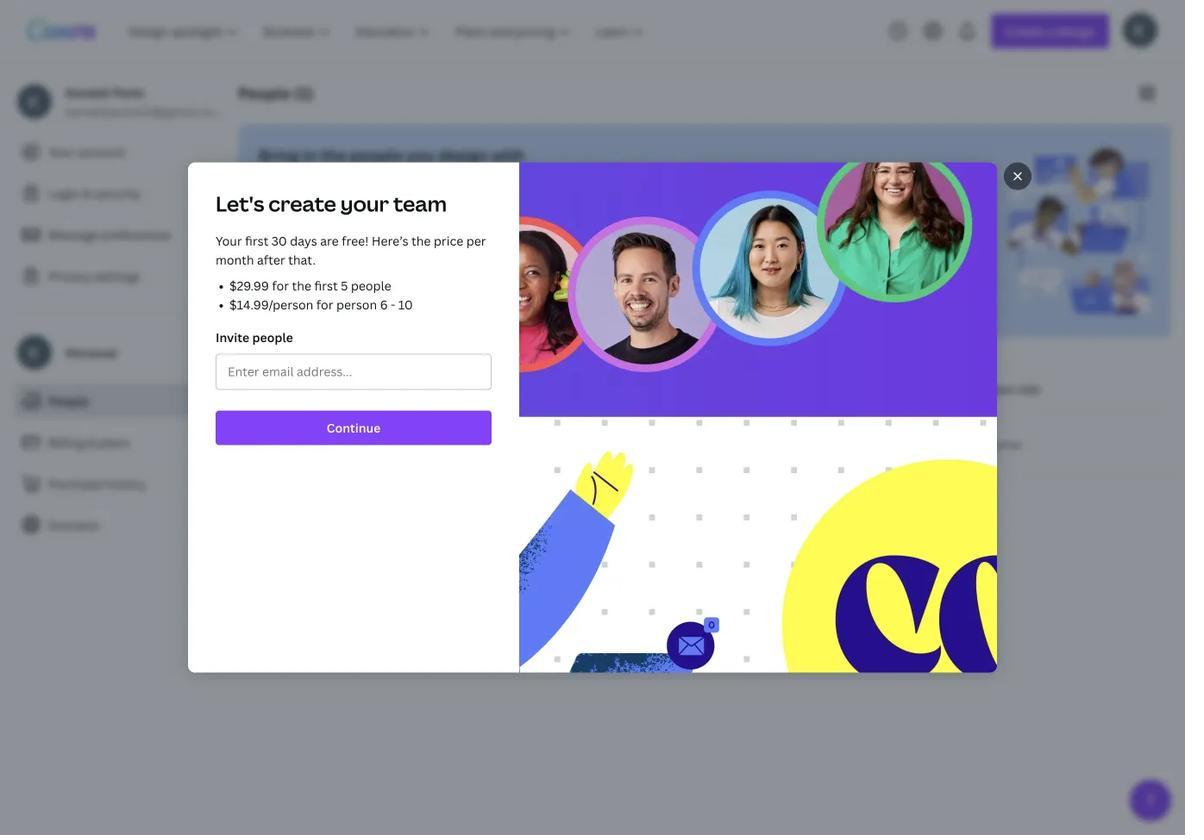 Task type: vqa. For each thing, say whether or not it's contained in the screenshot.
34874-9052016 text box on the left top of the page
no



Task type: locate. For each thing, give the bounding box(es) containing it.
6
[[380, 297, 388, 313]]

people up 6
[[351, 278, 391, 294]]

all
[[483, 232, 497, 249]]

0 vertical spatial first
[[245, 233, 269, 249]]

your inside your first 30 days are free! here's the price per month after that.
[[216, 233, 242, 249]]

in
[[303, 144, 317, 166]]

for
[[319, 181, 337, 197], [430, 181, 447, 197], [379, 213, 396, 230], [272, 278, 289, 294], [316, 297, 333, 313]]

first up after
[[245, 233, 269, 249]]

parks inside button
[[347, 436, 378, 452]]

1 vertical spatial first
[[314, 278, 338, 294]]

purchase history
[[48, 476, 146, 492]]

platform
[[556, 232, 607, 249]]

everyone's
[[398, 251, 461, 268]]

your first 30 days are free! here's the price per month after that.
[[216, 233, 486, 268]]

the up everyone's
[[411, 233, 431, 249]]

0 horizontal spatial 30
[[272, 233, 287, 249]]

kendall up 'your account'
[[66, 84, 110, 100]]

1 horizontal spatial 30
[[450, 181, 465, 197]]

0 horizontal spatial people
[[48, 393, 89, 409]]

canva for teams , it's free for 30 days!
[[280, 181, 499, 197]]

0 vertical spatial kendall
[[66, 84, 110, 100]]

30
[[450, 181, 465, 197], [272, 233, 287, 249]]

first
[[245, 233, 269, 249], [314, 278, 338, 294]]

team
[[393, 190, 447, 218], [459, 213, 489, 230], [324, 292, 354, 308]]

0 vertical spatial kendallparks02@gmail.com
[[66, 103, 226, 119]]

preferences
[[101, 226, 171, 243]]

kendall inside button
[[300, 436, 344, 452]]

people inside $29.99 for the first 5 people $14.99/person for person 6 - 10
[[351, 278, 391, 294]]

your
[[48, 144, 75, 160], [216, 233, 242, 249]]

$29.99
[[229, 278, 269, 294]]

team up – at the left top of page
[[459, 213, 489, 230]]

(1)
[[294, 82, 313, 104]]

0 horizontal spatial kendallparks02@gmail.com
[[66, 103, 226, 119]]

and
[[402, 232, 424, 249]]

0 horizontal spatial parks
[[113, 84, 145, 100]]

1 vertical spatial people
[[48, 393, 89, 409]]

1 vertical spatial list
[[216, 276, 492, 314]]

across
[[357, 251, 395, 268]]

team inside premium features for the whole team ideate, create, review, and publish – all from one platform stay on brand across everyone's designs
[[459, 213, 489, 230]]

1 horizontal spatial your
[[216, 233, 242, 249]]

kendall for kendall parks kendallparks02@gmail.com
[[66, 84, 110, 100]]

free!
[[342, 233, 369, 249]]

1 vertical spatial people
[[351, 278, 391, 294]]

kendallparks02@gmail.com down the email
[[583, 436, 743, 452]]

are
[[320, 233, 339, 249]]

people up the ,
[[350, 144, 403, 166]]

top level navigation element
[[117, 14, 658, 48]]

1 horizontal spatial parks
[[347, 436, 378, 452]]

your up month
[[216, 233, 242, 249]]

2 horizontal spatial team
[[459, 213, 489, 230]]

1 vertical spatial 30
[[272, 233, 287, 249]]

1 horizontal spatial kendall
[[300, 436, 344, 452]]

purchase
[[48, 476, 102, 492]]

bring
[[259, 144, 299, 166]]

people link
[[14, 384, 224, 418]]

1 vertical spatial &
[[87, 434, 95, 451]]

invite
[[216, 329, 249, 346]]

security
[[94, 185, 141, 201]]

first inside your first 30 days are free! here's the price per month after that.
[[245, 233, 269, 249]]

first inside $29.99 for the first 5 people $14.99/person for person 6 - 10
[[314, 278, 338, 294]]

the inside $29.99 for the first 5 people $14.99/person for person 6 - 10
[[292, 278, 311, 294]]

the right in
[[321, 144, 346, 166]]

name
[[245, 381, 279, 397]]

here's
[[372, 233, 408, 249]]

parks for kendall parks
[[347, 436, 378, 452]]

kendall down email to invite text field
[[300, 436, 344, 452]]

$29.99 for the first 5 people $14.99/person for person 6 - 10
[[229, 278, 413, 313]]

per
[[466, 233, 486, 249]]

people up the billing
[[48, 393, 89, 409]]

people left (1)
[[238, 82, 290, 104]]

1 vertical spatial parks
[[347, 436, 378, 452]]

billing & plans link
[[14, 425, 224, 460]]

price
[[434, 233, 463, 249]]

premium features for the whole team ideate, create, review, and publish – all from one platform stay on brand across everyone's designs
[[273, 213, 607, 268]]

1 vertical spatial kendall
[[300, 436, 344, 452]]

30 up "stay" at the left of page
[[272, 233, 287, 249]]

your for your account
[[48, 144, 75, 160]]

purchase history link
[[14, 467, 224, 501]]

the
[[321, 144, 346, 166], [399, 213, 418, 230], [411, 233, 431, 249], [292, 278, 311, 294]]

parks
[[113, 84, 145, 100], [347, 436, 378, 452]]

your left the account
[[48, 144, 75, 160]]

people
[[238, 82, 290, 104], [48, 393, 89, 409]]

30 left days!
[[450, 181, 465, 197]]

plans
[[98, 434, 130, 451]]

1 horizontal spatial people
[[238, 82, 290, 104]]

0 horizontal spatial your
[[48, 144, 75, 160]]

history
[[105, 476, 146, 492]]

let's create your team
[[216, 190, 447, 218]]

30 inside your first 30 days are free! here's the price per month after that.
[[272, 233, 287, 249]]

& left plans
[[87, 434, 95, 451]]

0 horizontal spatial first
[[245, 233, 269, 249]]

0 vertical spatial &
[[83, 185, 91, 201]]

list containing $29.99 for the first 5 people
[[216, 276, 492, 314]]

privacy
[[48, 268, 91, 284]]

kendall inside kendall parks kendallparks02@gmail.com
[[66, 84, 110, 100]]

0 horizontal spatial kendall
[[66, 84, 110, 100]]

1 vertical spatial your
[[216, 233, 242, 249]]

parks down email to invite text field
[[347, 436, 378, 452]]

your for your first 30 days are free! here's the price per month after that.
[[216, 233, 242, 249]]

after
[[257, 252, 285, 268]]

settings
[[94, 268, 141, 284]]

& right login
[[83, 185, 91, 201]]

continue button
[[216, 411, 492, 446]]

&
[[83, 185, 91, 201], [87, 434, 95, 451]]

0 vertical spatial people
[[238, 82, 290, 104]]

people for people
[[48, 393, 89, 409]]

it's
[[383, 181, 400, 197]]

parks up your account link
[[113, 84, 145, 100]]

0 horizontal spatial team
[[324, 292, 354, 308]]

kendall parks kendallparks02@gmail.com
[[66, 84, 226, 119]]

review,
[[358, 232, 399, 249]]

parks for kendall parks kendallparks02@gmail.com
[[113, 84, 145, 100]]

kendallparks02@gmail.com up your account link
[[66, 103, 226, 119]]

kendallparks02@gmail.com
[[66, 103, 226, 119], [583, 436, 743, 452]]

1 vertical spatial kendallparks02@gmail.com
[[583, 436, 743, 452]]

domains
[[48, 517, 99, 533]]

first left '5'
[[314, 278, 338, 294]]

Email to invite text field
[[228, 356, 480, 389]]

create a team button
[[259, 283, 368, 317]]

people down "$14.99/person"
[[252, 329, 293, 346]]

let's
[[216, 190, 264, 218]]

team up the and
[[393, 190, 447, 218]]

1 horizontal spatial first
[[314, 278, 338, 294]]

kendall
[[66, 84, 110, 100], [300, 436, 344, 452]]

the left a
[[292, 278, 311, 294]]

team right a
[[324, 292, 354, 308]]

list
[[259, 212, 691, 269], [216, 276, 492, 314]]

0 vertical spatial list
[[259, 212, 691, 269]]

parks inside kendall parks kendallparks02@gmail.com
[[113, 84, 145, 100]]

the up the and
[[399, 213, 418, 230]]

0 vertical spatial parks
[[113, 84, 145, 100]]

0 vertical spatial your
[[48, 144, 75, 160]]



Task type: describe. For each thing, give the bounding box(es) containing it.
-
[[391, 297, 395, 313]]

publish
[[427, 232, 470, 249]]

message
[[48, 226, 98, 243]]

list containing premium features for the whole team
[[259, 212, 691, 269]]

invite people
[[216, 329, 293, 346]]

1 horizontal spatial team
[[393, 190, 447, 218]]

designs
[[464, 251, 508, 268]]

your
[[340, 190, 389, 218]]

people for people (1)
[[238, 82, 290, 104]]

people (1)
[[238, 82, 313, 104]]

continue
[[327, 420, 381, 436]]

your account link
[[14, 135, 224, 169]]

message preferences link
[[14, 217, 224, 252]]

domains link
[[14, 508, 224, 543]]

0 vertical spatial 30
[[450, 181, 465, 197]]

teams
[[339, 181, 377, 197]]

team role
[[983, 381, 1040, 397]]

free
[[403, 181, 427, 197]]

kendall for kendall parks
[[300, 436, 344, 452]]

create
[[273, 292, 312, 308]]

ideate,
[[273, 232, 312, 249]]

1 horizontal spatial kendallparks02@gmail.com
[[583, 436, 743, 452]]

premium
[[273, 213, 325, 230]]

days!
[[468, 181, 499, 197]]

the inside your first 30 days are free! here's the price per month after that.
[[411, 233, 431, 249]]

privacy settings
[[48, 268, 141, 284]]

a
[[315, 292, 321, 308]]

billing & plans
[[48, 434, 130, 451]]

login & security link
[[14, 176, 224, 210]]

on
[[301, 251, 316, 268]]

kendall parks button
[[245, 427, 569, 461]]

& for billing
[[87, 434, 95, 451]]

with
[[492, 144, 525, 166]]

the inside premium features for the whole team ideate, create, review, and publish – all from one platform stay on brand across everyone's designs
[[399, 213, 418, 230]]

your account
[[48, 144, 125, 160]]

you
[[406, 144, 434, 166]]

,
[[377, 181, 380, 197]]

role
[[1017, 381, 1040, 397]]

message preferences
[[48, 226, 171, 243]]

month
[[216, 252, 254, 268]]

email
[[583, 381, 615, 397]]

create a team
[[273, 292, 354, 308]]

team inside button
[[324, 292, 354, 308]]

5
[[341, 278, 348, 294]]

billing
[[48, 434, 84, 451]]

that.
[[288, 252, 316, 268]]

features
[[328, 213, 376, 230]]

one
[[531, 232, 553, 249]]

2 vertical spatial people
[[252, 329, 293, 346]]

team
[[983, 381, 1014, 397]]

for inside premium features for the whole team ideate, create, review, and publish – all from one platform stay on brand across everyone's designs
[[379, 213, 396, 230]]

& for login
[[83, 185, 91, 201]]

whole
[[421, 213, 456, 230]]

kendall parks
[[300, 436, 378, 452]]

brand
[[319, 251, 354, 268]]

personal
[[66, 345, 117, 361]]

person
[[336, 297, 377, 313]]

10
[[398, 297, 413, 313]]

$14.99/person
[[229, 297, 313, 313]]

account
[[78, 144, 125, 160]]

create
[[269, 190, 336, 218]]

–
[[473, 232, 480, 249]]

from
[[500, 232, 528, 249]]

login
[[48, 185, 80, 201]]

canva
[[280, 181, 317, 197]]

stay
[[273, 251, 298, 268]]

create,
[[315, 232, 355, 249]]

design
[[438, 144, 488, 166]]

days
[[290, 233, 317, 249]]

login & security
[[48, 185, 141, 201]]

0 vertical spatial people
[[350, 144, 403, 166]]

privacy settings link
[[14, 259, 224, 293]]

bring in the people you design with
[[259, 144, 525, 166]]



